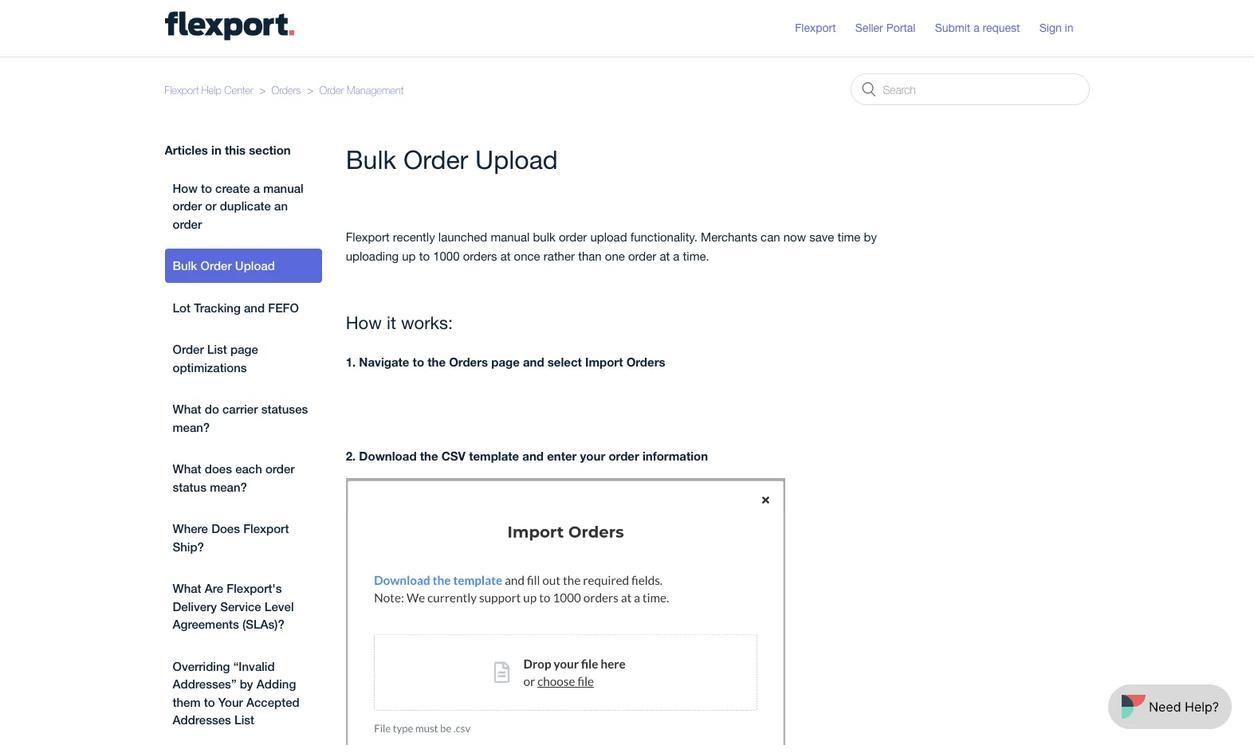 Task type: vqa. For each thing, say whether or not it's contained in the screenshot.
Related
no



Task type: locate. For each thing, give the bounding box(es) containing it.
0 horizontal spatial in
[[211, 143, 222, 157]]

what does each order status mean?
[[173, 462, 295, 494]]

2.
[[346, 449, 356, 463]]

flexport up uploading
[[346, 231, 390, 244]]

them
[[173, 695, 201, 710]]

an
[[274, 199, 288, 213]]

1 vertical spatial in
[[211, 143, 222, 157]]

your
[[580, 449, 606, 463]]

1 what from the top
[[173, 402, 202, 416]]

at left once
[[501, 250, 511, 264]]

orders right import
[[627, 355, 666, 369]]

overriding "invalid addresses" by adding them to your accepted addresses list
[[173, 659, 300, 728]]

to down addresses"
[[204, 695, 215, 710]]

navigate
[[359, 355, 410, 369]]

1. navigate to the orders page and select import orders
[[346, 355, 666, 369]]

the
[[428, 355, 446, 369], [420, 449, 438, 463]]

works:
[[401, 313, 453, 334]]

0 horizontal spatial by
[[240, 677, 253, 692]]

flexport left help
[[165, 83, 199, 96]]

order management
[[320, 83, 404, 96]]

list down your
[[235, 713, 255, 728]]

1 vertical spatial how
[[346, 313, 382, 334]]

sign
[[1040, 22, 1062, 34]]

overriding "invalid addresses" by adding them to your accepted addresses list link
[[165, 650, 322, 738]]

how left it
[[346, 313, 382, 334]]

save
[[810, 231, 835, 244]]

overriding
[[173, 659, 230, 674]]

1 horizontal spatial orders
[[449, 355, 488, 369]]

by right time
[[864, 231, 878, 244]]

to up or
[[201, 181, 212, 195]]

2 vertical spatial a
[[674, 250, 680, 264]]

0 horizontal spatial upload
[[235, 258, 275, 273]]

at
[[501, 250, 511, 264], [660, 250, 670, 264]]

time.
[[683, 250, 710, 264]]

0 horizontal spatial a
[[253, 181, 260, 195]]

1 horizontal spatial by
[[864, 231, 878, 244]]

order
[[320, 83, 344, 96], [404, 145, 469, 175], [201, 258, 232, 273], [173, 342, 204, 357]]

the down works:
[[428, 355, 446, 369]]

page left select
[[492, 355, 520, 369]]

how
[[173, 181, 198, 195], [346, 313, 382, 334]]

bulk up lot
[[173, 258, 197, 273]]

addresses"
[[173, 677, 237, 692]]

1 vertical spatial by
[[240, 677, 253, 692]]

to right up
[[419, 250, 430, 264]]

flexport inside "flexport recently launched manual bulk order upload functionality. merchants can now save time by uploading up to 1000 orders at once rather than one order at a time."
[[346, 231, 390, 244]]

1 vertical spatial bulk order upload
[[173, 258, 275, 273]]

time
[[838, 231, 861, 244]]

Search search field
[[851, 73, 1090, 105]]

orders right center
[[272, 83, 301, 96]]

mean? inside what do carrier statuses mean?
[[173, 420, 210, 434]]

0 vertical spatial a
[[974, 22, 980, 34]]

lot tracking and fefo link
[[165, 291, 322, 325]]

orders down works:
[[449, 355, 488, 369]]

this
[[225, 143, 246, 157]]

a up duplicate on the left
[[253, 181, 260, 195]]

to right navigate
[[413, 355, 424, 369]]

or
[[205, 199, 217, 213]]

0 horizontal spatial list
[[207, 342, 227, 357]]

1 vertical spatial what
[[173, 462, 202, 476]]

1 horizontal spatial bulk
[[346, 145, 397, 175]]

how down the 'articles'
[[173, 181, 198, 195]]

section
[[249, 143, 291, 157]]

1 vertical spatial a
[[253, 181, 260, 195]]

0 horizontal spatial bulk
[[173, 258, 197, 273]]

what inside what are flexport's delivery service level agreements (slas)?
[[173, 582, 202, 596]]

does
[[212, 522, 240, 536]]

0 vertical spatial list
[[207, 342, 227, 357]]

0 vertical spatial in
[[1066, 22, 1074, 34]]

page
[[231, 342, 258, 357], [492, 355, 520, 369]]

in
[[1066, 22, 1074, 34], [211, 143, 222, 157]]

flexport for flexport
[[796, 22, 837, 34]]

by
[[864, 231, 878, 244], [240, 677, 253, 692]]

in right sign
[[1066, 22, 1074, 34]]

2 at from the left
[[660, 250, 670, 264]]

merchants
[[701, 231, 758, 244]]

now
[[784, 231, 807, 244]]

manual
[[263, 181, 304, 195], [491, 231, 530, 244]]

1 horizontal spatial how
[[346, 313, 382, 334]]

manual up an
[[263, 181, 304, 195]]

0 horizontal spatial how
[[173, 181, 198, 195]]

0 horizontal spatial bulk order upload
[[173, 258, 275, 273]]

lot tracking and fefo
[[173, 300, 299, 315]]

template
[[469, 449, 520, 463]]

what inside what do carrier statuses mean?
[[173, 402, 202, 416]]

fefo
[[268, 300, 299, 315]]

page up optimizations
[[231, 342, 258, 357]]

a right "submit"
[[974, 22, 980, 34]]

ship?
[[173, 540, 204, 554]]

0 vertical spatial upload
[[476, 145, 558, 175]]

in inside bulk order upload main content
[[211, 143, 222, 157]]

mean? down does
[[210, 480, 247, 494]]

rather
[[544, 250, 575, 264]]

flexport right the does
[[243, 522, 289, 536]]

at down functionality.
[[660, 250, 670, 264]]

1 vertical spatial upload
[[235, 258, 275, 273]]

bulk order upload up tracking
[[173, 258, 275, 273]]

2 horizontal spatial a
[[974, 22, 980, 34]]

none search field inside bulk order upload main content
[[851, 73, 1090, 105]]

page inside order list page optimizations
[[231, 342, 258, 357]]

manual up once
[[491, 231, 530, 244]]

upload
[[591, 231, 628, 244]]

what for what do carrier statuses mean?
[[173, 402, 202, 416]]

0 vertical spatial manual
[[263, 181, 304, 195]]

flexport
[[796, 22, 837, 34], [165, 83, 199, 96], [346, 231, 390, 244], [243, 522, 289, 536]]

and
[[244, 300, 265, 315], [523, 355, 545, 369], [523, 449, 544, 463]]

order inside order list page optimizations
[[173, 342, 204, 357]]

carrier
[[223, 402, 258, 416]]

by inside overriding "invalid addresses" by adding them to your accepted addresses list
[[240, 677, 253, 692]]

order list page optimizations link
[[165, 333, 322, 385]]

2 vertical spatial and
[[523, 449, 544, 463]]

mean? down the do
[[173, 420, 210, 434]]

2 vertical spatial what
[[173, 582, 202, 596]]

what do carrier statuses mean? link
[[165, 393, 322, 444]]

the left csv
[[420, 449, 438, 463]]

flexport recently launched manual bulk order upload functionality. merchants can now save time by uploading up to 1000 orders at once rather than one order at a time.
[[346, 231, 878, 264]]

what up the status
[[173, 462, 202, 476]]

0 horizontal spatial at
[[501, 250, 511, 264]]

1 horizontal spatial at
[[660, 250, 670, 264]]

bulk
[[346, 145, 397, 175], [173, 258, 197, 273]]

1 vertical spatial list
[[235, 713, 255, 728]]

mean?
[[173, 420, 210, 434], [210, 480, 247, 494]]

what are flexport's delivery service level agreements (slas)? link
[[165, 572, 322, 642]]

service
[[220, 600, 261, 614]]

what up delivery
[[173, 582, 202, 596]]

select
[[548, 355, 582, 369]]

1 horizontal spatial list
[[235, 713, 255, 728]]

in inside button
[[1066, 22, 1074, 34]]

1 horizontal spatial a
[[674, 250, 680, 264]]

1 vertical spatial manual
[[491, 231, 530, 244]]

0 vertical spatial how
[[173, 181, 198, 195]]

information
[[643, 449, 709, 463]]

None search field
[[851, 73, 1090, 105]]

management
[[347, 83, 404, 96]]

a inside how to create a manual order or duplicate an order
[[253, 181, 260, 195]]

1 vertical spatial mean?
[[210, 480, 247, 494]]

0 vertical spatial mean?
[[173, 420, 210, 434]]

each
[[235, 462, 262, 476]]

0 vertical spatial the
[[428, 355, 446, 369]]

in left "this"
[[211, 143, 222, 157]]

how for how to create a manual order or duplicate an order
[[173, 181, 198, 195]]

0 horizontal spatial page
[[231, 342, 258, 357]]

by down the "invalid
[[240, 677, 253, 692]]

bulk order upload up the launched
[[346, 145, 558, 175]]

1 horizontal spatial manual
[[491, 231, 530, 244]]

bulk order upload main content
[[0, 57, 1255, 746]]

duplicate
[[220, 199, 271, 213]]

csv
[[442, 449, 466, 463]]

bulk down management
[[346, 145, 397, 175]]

1 horizontal spatial in
[[1066, 22, 1074, 34]]

3 what from the top
[[173, 582, 202, 596]]

a left time.
[[674, 250, 680, 264]]

orders
[[272, 83, 301, 96], [449, 355, 488, 369], [627, 355, 666, 369]]

flexport help center help center home page image
[[165, 11, 294, 40]]

how inside how to create a manual order or duplicate an order
[[173, 181, 198, 195]]

status
[[173, 480, 207, 494]]

and left fefo
[[244, 300, 265, 315]]

1000.png image
[[346, 479, 786, 746]]

download
[[359, 449, 417, 463]]

0 vertical spatial what
[[173, 402, 202, 416]]

1 vertical spatial bulk
[[173, 258, 197, 273]]

can
[[761, 231, 781, 244]]

it
[[387, 313, 396, 334]]

orders link
[[272, 83, 301, 96]]

0 vertical spatial by
[[864, 231, 878, 244]]

up
[[402, 250, 416, 264]]

to inside how to create a manual order or duplicate an order
[[201, 181, 212, 195]]

a
[[974, 22, 980, 34], [253, 181, 260, 195], [674, 250, 680, 264]]

what left the do
[[173, 402, 202, 416]]

and left 'enter' on the bottom of the page
[[523, 449, 544, 463]]

what inside what does each order status mean?
[[173, 462, 202, 476]]

and left select
[[523, 355, 545, 369]]

0 vertical spatial bulk order upload
[[346, 145, 558, 175]]

0 horizontal spatial manual
[[263, 181, 304, 195]]

uploading
[[346, 250, 399, 264]]

than
[[579, 250, 602, 264]]

list up optimizations
[[207, 342, 227, 357]]

list inside overriding "invalid addresses" by adding them to your accepted addresses list
[[235, 713, 255, 728]]

1 vertical spatial the
[[420, 449, 438, 463]]

mean? inside what does each order status mean?
[[210, 480, 247, 494]]

2 what from the top
[[173, 462, 202, 476]]

0 vertical spatial and
[[244, 300, 265, 315]]

to
[[201, 181, 212, 195], [419, 250, 430, 264], [413, 355, 424, 369], [204, 695, 215, 710]]

flexport left seller
[[796, 22, 837, 34]]



Task type: describe. For each thing, give the bounding box(es) containing it.
once
[[514, 250, 541, 264]]

list inside order list page optimizations
[[207, 342, 227, 357]]

submit a request
[[936, 22, 1021, 34]]

what for what are flexport's delivery service level agreements (slas)?
[[173, 582, 202, 596]]

sign in button
[[1040, 15, 1090, 41]]

what does each order status mean? link
[[165, 452, 322, 504]]

center
[[224, 83, 253, 96]]

how to create a manual order or duplicate an order
[[173, 181, 304, 231]]

to inside "flexport recently launched manual bulk order upload functionality. merchants can now save time by uploading up to 1000 orders at once rather than one order at a time."
[[419, 250, 430, 264]]

delivery
[[173, 600, 217, 614]]

order list page optimizations
[[173, 342, 258, 375]]

your
[[218, 695, 243, 710]]

statuses
[[261, 402, 308, 416]]

are
[[205, 582, 224, 596]]

articles
[[165, 143, 208, 157]]

what for what does each order status mean?
[[173, 462, 202, 476]]

orders
[[463, 250, 497, 264]]

order management link
[[320, 83, 404, 96]]

1 horizontal spatial page
[[492, 355, 520, 369]]

flexport for flexport help center
[[165, 83, 199, 96]]

flexport's
[[227, 582, 282, 596]]

launched
[[439, 231, 488, 244]]

adding
[[257, 677, 296, 692]]

enter
[[547, 449, 577, 463]]

flexport inside where does flexport ship?
[[243, 522, 289, 536]]

in for articles
[[211, 143, 222, 157]]

what do carrier statuses mean?
[[173, 402, 308, 434]]

(slas)?
[[243, 618, 285, 632]]

flexport for flexport recently launched manual bulk order upload functionality. merchants can now save time by uploading up to 1000 orders at once rather than one order at a time.
[[346, 231, 390, 244]]

"invalid
[[233, 659, 275, 674]]

order inside what does each order status mean?
[[266, 462, 295, 476]]

tracking
[[194, 300, 241, 315]]

1 horizontal spatial bulk order upload
[[346, 145, 558, 175]]

manual inside "flexport recently launched manual bulk order upload functionality. merchants can now save time by uploading up to 1000 orders at once rather than one order at a time."
[[491, 231, 530, 244]]

flexport help center link
[[165, 83, 253, 96]]

0 horizontal spatial orders
[[272, 83, 301, 96]]

manual inside how to create a manual order or duplicate an order
[[263, 181, 304, 195]]

create
[[215, 181, 250, 195]]

how for how it works:
[[346, 313, 382, 334]]

addresses
[[173, 713, 231, 728]]

submit a request link
[[936, 20, 1037, 37]]

one
[[605, 250, 625, 264]]

how to create a manual order or duplicate an order link
[[165, 171, 322, 241]]

how it works:
[[346, 313, 453, 334]]

seller portal link
[[856, 20, 932, 37]]

import
[[586, 355, 623, 369]]

portal
[[887, 22, 916, 34]]

and inside 'lot tracking and fefo' link
[[244, 300, 265, 315]]

sign in
[[1040, 22, 1074, 34]]

recently
[[393, 231, 435, 244]]

seller
[[856, 22, 884, 34]]

what are flexport's delivery service level agreements (slas)?
[[173, 582, 294, 632]]

a inside "flexport recently launched manual bulk order upload functionality. merchants can now save time by uploading up to 1000 orders at once rather than one order at a time."
[[674, 250, 680, 264]]

1 horizontal spatial upload
[[476, 145, 558, 175]]

optimizations
[[173, 360, 247, 375]]

1 vertical spatial and
[[523, 355, 545, 369]]

2 horizontal spatial orders
[[627, 355, 666, 369]]

1000
[[433, 250, 460, 264]]

1.
[[346, 355, 356, 369]]

submit
[[936, 22, 971, 34]]

help
[[202, 83, 222, 96]]

seller portal
[[856, 22, 916, 34]]

flexport help center
[[165, 83, 253, 96]]

by inside "flexport recently launched manual bulk order upload functionality. merchants can now save time by uploading up to 1000 orders at once rather than one order at a time."
[[864, 231, 878, 244]]

agreements
[[173, 618, 239, 632]]

bulk order upload link
[[165, 249, 322, 283]]

1 at from the left
[[501, 250, 511, 264]]

0 vertical spatial bulk
[[346, 145, 397, 175]]

lot
[[173, 300, 191, 315]]

does
[[205, 462, 232, 476]]

to inside overriding "invalid addresses" by adding them to your accepted addresses list
[[204, 695, 215, 710]]

where does flexport ship?
[[173, 522, 289, 554]]

functionality.
[[631, 231, 698, 244]]

in for sign
[[1066, 22, 1074, 34]]

request
[[983, 22, 1021, 34]]

where
[[173, 522, 208, 536]]

bulk
[[533, 231, 556, 244]]

do
[[205, 402, 219, 416]]

where does flexport ship? link
[[165, 512, 322, 564]]

level
[[265, 600, 294, 614]]

2. download the csv template and enter your order information
[[346, 449, 709, 463]]

flexport link
[[796, 20, 853, 37]]



